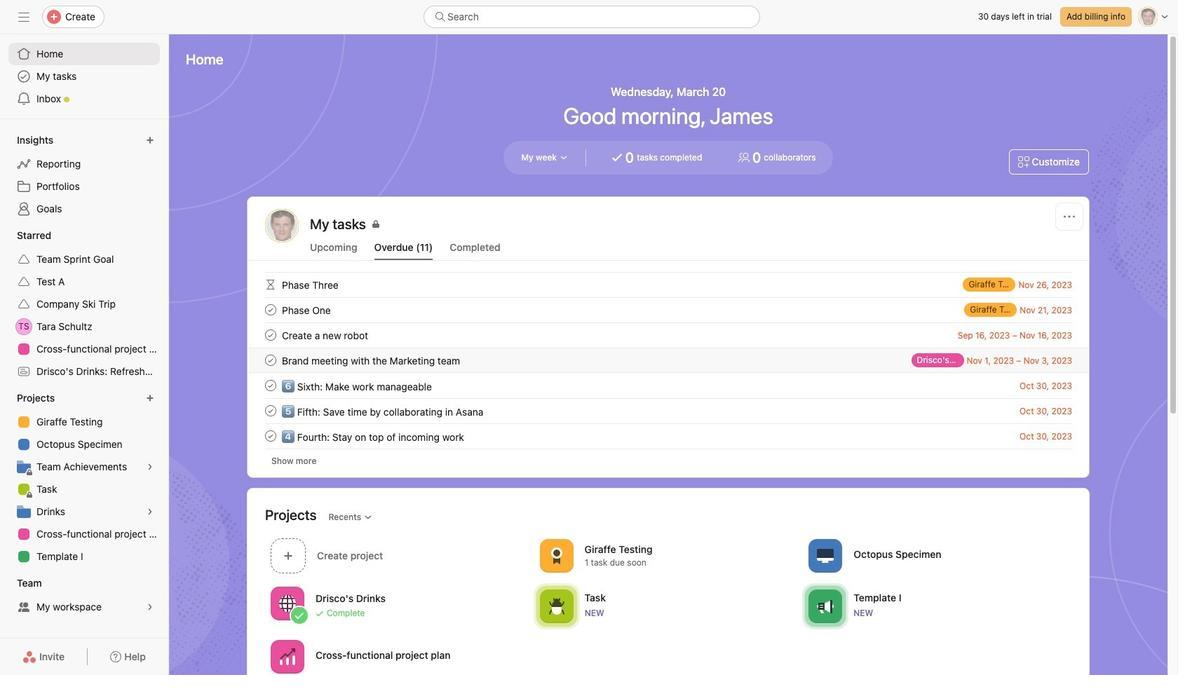 Task type: describe. For each thing, give the bounding box(es) containing it.
globe image
[[279, 595, 296, 612]]

bug image
[[548, 598, 565, 615]]

mark complete checkbox for 5th list item from the bottom of the page
[[262, 327, 279, 344]]

see details, my workspace image
[[146, 603, 154, 612]]

mark complete image for 4th list item from the bottom's mark complete option
[[262, 352, 279, 369]]

see details, drinks image
[[146, 508, 154, 516]]

new insights image
[[146, 136, 154, 145]]

mark complete image for 6th list item's mark complete option
[[262, 403, 279, 420]]

global element
[[0, 34, 168, 119]]

mark complete image for first list item from the bottom of the page
[[262, 428, 279, 445]]

Mark complete checkbox
[[262, 302, 279, 319]]

computer image
[[818, 548, 834, 564]]

graph image
[[279, 649, 296, 665]]

actions image
[[1064, 211, 1076, 222]]



Task type: locate. For each thing, give the bounding box(es) containing it.
7 list item from the top
[[248, 424, 1090, 449]]

0 vertical spatial mark complete image
[[262, 327, 279, 344]]

2 list item from the top
[[248, 297, 1090, 323]]

see details, team achievements image
[[146, 463, 154, 471]]

insights element
[[0, 128, 168, 223]]

2 mark complete checkbox from the top
[[262, 352, 279, 369]]

new project or portfolio image
[[146, 394, 154, 403]]

teams element
[[0, 571, 168, 622]]

1 mark complete checkbox from the top
[[262, 327, 279, 344]]

ribbon image
[[548, 548, 565, 564]]

mark complete checkbox for 3rd list item from the bottom of the page
[[262, 377, 279, 394]]

4 mark complete image from the top
[[262, 403, 279, 420]]

5 list item from the top
[[248, 373, 1090, 398]]

1 mark complete image from the top
[[262, 327, 279, 344]]

mark complete checkbox for 4th list item from the bottom
[[262, 352, 279, 369]]

6 list item from the top
[[248, 398, 1090, 424]]

3 mark complete image from the top
[[262, 377, 279, 394]]

projects element
[[0, 386, 168, 571]]

3 list item from the top
[[248, 323, 1090, 348]]

mark complete image for 5th list item from the bottom of the page
[[262, 327, 279, 344]]

mark complete checkbox for 6th list item
[[262, 403, 279, 420]]

3 mark complete checkbox from the top
[[262, 377, 279, 394]]

1 mark complete image from the top
[[262, 302, 279, 319]]

1 list item from the top
[[248, 272, 1090, 297]]

Mark complete checkbox
[[262, 327, 279, 344], [262, 352, 279, 369], [262, 377, 279, 394], [262, 403, 279, 420], [262, 428, 279, 445]]

mark complete image
[[262, 302, 279, 319], [262, 352, 279, 369], [262, 377, 279, 394], [262, 403, 279, 420]]

list box
[[424, 6, 761, 28]]

list item
[[248, 272, 1090, 297], [248, 297, 1090, 323], [248, 323, 1090, 348], [248, 348, 1090, 373], [248, 373, 1090, 398], [248, 398, 1090, 424], [248, 424, 1090, 449]]

mark complete image for mark complete checkbox
[[262, 302, 279, 319]]

mark complete image
[[262, 327, 279, 344], [262, 428, 279, 445]]

megaphone image
[[818, 598, 834, 615]]

starred element
[[0, 223, 168, 386]]

mark complete checkbox for first list item from the bottom of the page
[[262, 428, 279, 445]]

4 list item from the top
[[248, 348, 1090, 373]]

2 mark complete image from the top
[[262, 352, 279, 369]]

dependencies image
[[262, 276, 279, 293]]

1 vertical spatial mark complete image
[[262, 428, 279, 445]]

hide sidebar image
[[18, 11, 29, 22]]

4 mark complete checkbox from the top
[[262, 403, 279, 420]]

mark complete image for 3rd list item from the bottom of the page's mark complete option
[[262, 377, 279, 394]]

2 mark complete image from the top
[[262, 428, 279, 445]]

5 mark complete checkbox from the top
[[262, 428, 279, 445]]



Task type: vqa. For each thing, say whether or not it's contained in the screenshot.
4th mark complete option from the top of the page Mark complete image
yes



